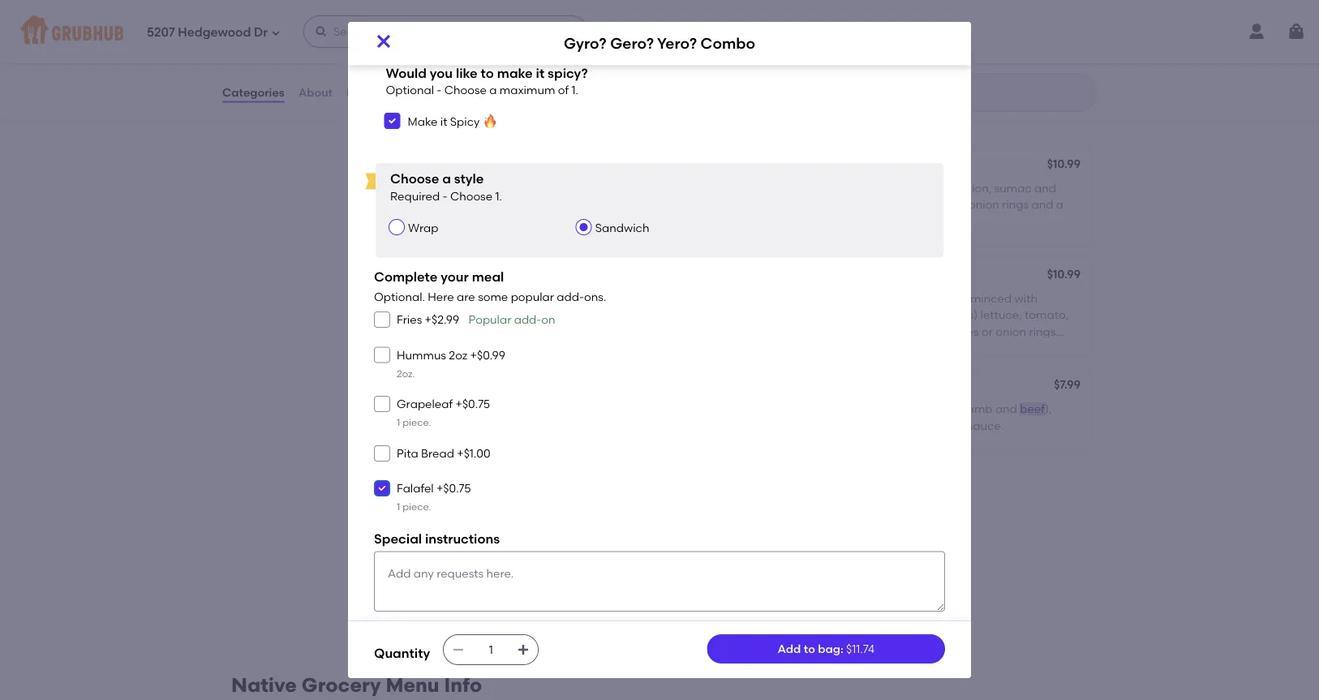 Task type: describe. For each thing, give the bounding box(es) containing it.
0 vertical spatial gyro?
[[564, 35, 607, 52]]

drink. for with
[[799, 214, 830, 228]]

lettuce, for , lettuce, tomato, onion, sumac and tahini sauce. with your choice of fries or onion rings and a fountain drink.
[[868, 181, 909, 195]]

of inside would you like to make it spicy? optional - choose a maximum of 1.
[[558, 83, 569, 97]]

popular
[[469, 313, 512, 327]]

tomato, inside minced with parsley, onion and mediterranean spices) lettuce, tomato, and tahini sauce.
[[662, 514, 705, 528]]

additional
[[700, 114, 748, 126]]

+ for grapeleaf
[[456, 397, 463, 411]]

lettuce, inside minced with parsley, onion and mediterranean spices) lettuce, tomato, and tahini sauce.
[[617, 514, 659, 528]]

with inside or chicken, onion, provolone, served on sub bread with a side of pepperoncini.
[[423, 419, 446, 432]]

native grocery menu info
[[231, 673, 482, 697]]

+ for fries
[[425, 313, 432, 327]]

info
[[444, 673, 482, 697]]

tahini inside minced with parsley, onion and mediterranean spices) lettuce, tomato, and tahini sauce. with your choice of fries or onion rings and a fountain.
[[775, 325, 806, 338]]

kofta kabob wrap
[[387, 475, 491, 489]]

- inside choose a style required - choose 1.
[[443, 189, 448, 203]]

beef for beef shawarma wrap
[[387, 158, 412, 172]]

chicken,
[[485, 402, 530, 416]]

sub
[[686, 402, 706, 416]]

meat for greek style pita bread with gyro meat (lamb and
[[565, 292, 594, 305]]

of inside minced with parsley, onion and mediterranean spices) lettuce, tomato, and tahini sauce. with your choice of fries or onion rings and a fountain.
[[943, 325, 954, 338]]

and inside wraps and sandwiches
[[261, 46, 283, 60]]

some
[[478, 290, 508, 304]]

grapeleaf + $0.75 1 piece.
[[397, 397, 490, 429]]

shawarma for wrap
[[415, 158, 476, 172]]

pita for greek style pita bread with gyro meat (lamb and
[[451, 292, 473, 305]]

), for ), lettuce, tomato, onion, feta and tzatziki sauce. with your choice of fries or onion rings and a fountain drink.
[[682, 292, 689, 305]]

rings
[[545, 114, 570, 126]]

1 vertical spatial gero?
[[422, 269, 455, 282]]

it inside would you like to make it spicy? optional - choose a maximum of 1.
[[536, 65, 545, 81]]

onion inside minced with parsley, onion and mediterranean spices) lettuce, tomato, and tahini sauce.
[[432, 514, 463, 528]]

pita bread with beef
[[387, 181, 498, 195]]

orange
[[631, 14, 673, 27]]

mediterranean-ize the philly steak combo
[[387, 379, 623, 393]]

optional.
[[374, 290, 425, 304]]

hedgewood
[[178, 25, 251, 40]]

categories button
[[222, 63, 285, 122]]

add inside wraps and sandwiches make it a combo! add fries or onion rings and a fountain drink for an additional charge.
[[458, 114, 478, 126]]

$10.99 for greek style pita bread with gyro meat (lamb and
[[1047, 267, 1081, 281]]

pita for pita bread with
[[387, 181, 409, 195]]

2oz.
[[397, 368, 415, 379]]

$11.74
[[847, 642, 875, 656]]

fries for feta
[[441, 325, 464, 338]]

sauce. inside minced with parsley, onion and mediterranean spices) lettuce, tomato, and tahini sauce.
[[446, 531, 482, 545]]

kofta
[[387, 475, 417, 489]]

hummus 2oz + $0.99 2oz.
[[397, 348, 506, 379]]

provolone,
[[569, 402, 627, 416]]

falafel
[[397, 482, 434, 496]]

1 vertical spatial gyro?
[[387, 269, 420, 282]]

or inside wraps and sandwiches make it a combo! add fries or onion rings and a fountain drink for an additional charge.
[[504, 114, 514, 126]]

sandwich
[[595, 221, 650, 235]]

or chicken, onion, provolone, served on sub bread with a side of pepperoncini.
[[387, 402, 706, 432]]

special
[[374, 531, 422, 547]]

reviews
[[347, 86, 392, 99]]

minced with parsley, onion and mediterranean spices) lettuce, tomato, and tahini sauce. with your choice of fries or onion rings and a fountain.
[[751, 292, 1069, 355]]

with inside minced with parsley, onion and mediterranean spices) lettuce, tomato, and tahini sauce. with your choice of fries or onion rings and a fountain.
[[848, 325, 873, 338]]

a inside choose a style required - choose 1.
[[442, 171, 451, 187]]

your inside , lettuce, tomato, onion, sumac and tahini sauce. with your choice of fries or onion rings and a fountain drink.
[[849, 198, 873, 211]]

a inside or chicken, onion, provolone, served on sub bread with a side of pepperoncini.
[[449, 419, 457, 432]]

wrap for shawarma
[[479, 158, 509, 172]]

native
[[231, 673, 297, 697]]

, for , lettuce, tomato, onion, sumac and tahini sauce.
[[498, 181, 501, 195]]

(lamb for greek style pita bread with gyro meat (lamb and
[[597, 292, 629, 305]]

tomato, inside minced with parsley, onion and mediterranean spices) lettuce, tomato, and tahini sauce. with your choice of fries or onion rings and a fountain.
[[1025, 308, 1069, 322]]

parsley, for minced with parsley, onion and mediterranean spices) lettuce, tomato, and tahini sauce. with your choice of fries or onion rings and a fountain.
[[751, 308, 793, 322]]

beef for beef shawarma combo
[[751, 158, 776, 172]]

spicy
[[450, 115, 480, 129]]

1 horizontal spatial add
[[778, 642, 801, 656]]

hummus
[[397, 348, 446, 362]]

meat for greek style pita bread with gyro meat (lamb and beef
[[928, 402, 958, 416]]

1 horizontal spatial yero?
[[657, 35, 697, 52]]

drink. for with
[[627, 325, 657, 338]]

lettuce, for ), lettuce, tomato, onion, feta and tzatziki sauce.
[[751, 419, 792, 432]]

of inside '), lettuce, tomato, onion, feta and tzatziki sauce. with your choice of fries or onion rings and a fountain drink.'
[[427, 325, 438, 338]]

add to bag: $11.74
[[778, 642, 875, 656]]

), for ), lettuce, tomato, onion, feta and tzatziki sauce.
[[1045, 402, 1052, 416]]

fries + $2.99
[[397, 313, 459, 327]]

make
[[497, 65, 533, 81]]

0 horizontal spatial on
[[542, 313, 556, 327]]

- inside would you like to make it spicy? optional - choose a maximum of 1.
[[437, 83, 442, 97]]

are
[[457, 290, 475, 304]]

instructions
[[425, 531, 500, 547]]

mediterranean-
[[387, 379, 475, 393]]

grapeleaf
[[397, 397, 453, 411]]

svg image inside main navigation navigation
[[315, 25, 328, 38]]

fanta
[[595, 14, 628, 27]]

choose a style required - choose 1.
[[390, 171, 502, 203]]

it inside wraps and sandwiches make it a combo! add fries or onion rings and a fountain drink for an additional charge.
[[402, 114, 408, 126]]

steak
[[547, 379, 579, 393]]

beef shawarma wrap
[[387, 158, 509, 172]]

1 vertical spatial wrap
[[408, 221, 439, 235]]

of inside or chicken, onion, provolone, served on sub bread with a side of pepperoncini.
[[484, 419, 495, 432]]

Special instructions text field
[[374, 551, 946, 612]]

grocery
[[302, 673, 381, 697]]

minced for minced with parsley, onion and mediterranean spices) lettuce, tomato, and tahini sauce.
[[607, 498, 649, 512]]

side
[[459, 419, 482, 432]]

you
[[430, 65, 453, 81]]

style for greek style pita bread with gyro meat (lamb and
[[423, 292, 448, 305]]

$0.99
[[477, 348, 506, 362]]

piece. for falafel
[[403, 501, 431, 513]]

onion inside '), lettuce, tomato, onion, feta and tzatziki sauce. with your choice of fries or onion rings and a fountain drink.'
[[480, 325, 511, 338]]

$10.99 for $7.99
[[1047, 157, 1081, 170]]

0 horizontal spatial pita
[[413, 498, 435, 512]]

greek for greek style pita bread with gyro meat (lamb and beef
[[751, 402, 784, 416]]

tomato, for ), lettuce, tomato, onion, feta and tzatziki sauce. with your choice of fries or onion rings and a fountain drink.
[[431, 308, 475, 322]]

bag:
[[818, 642, 844, 656]]

mediterranean for minced with parsley, onion and mediterranean spices) lettuce, tomato, and tahini sauce.
[[490, 514, 573, 528]]

1 vertical spatial yero?
[[458, 269, 488, 282]]

optional
[[386, 83, 434, 97]]

the
[[493, 379, 512, 393]]

0 horizontal spatial fries
[[397, 313, 422, 327]]

or inside or chicken, onion, provolone, served on sub bread with a side of pepperoncini.
[[471, 402, 482, 416]]

onion, inside or chicken, onion, provolone, served on sub bread with a side of pepperoncini.
[[533, 402, 567, 416]]

fries inside wraps and sandwiches make it a combo! add fries or onion rings and a fountain drink for an additional charge.
[[480, 114, 502, 126]]

pepperoncini.
[[498, 419, 574, 432]]

fanta orange
[[595, 14, 673, 27]]

0 vertical spatial gyro? gero? yero?  combo
[[564, 35, 756, 52]]

🔥
[[483, 115, 494, 129]]

menu
[[386, 673, 440, 697]]

or inside minced with parsley, onion and mediterranean spices) lettuce, tomato, and tahini sauce. with your choice of fries or onion rings and a fountain.
[[982, 325, 993, 338]]

with inside minced with parsley, onion and mediterranean spices) lettuce, tomato, and tahini sauce. with your choice of fries or onion rings and a fountain.
[[1015, 292, 1038, 305]]

thin
[[387, 498, 411, 512]]

onion, for ), lettuce, tomato, onion, feta and tzatziki sauce.
[[842, 419, 875, 432]]

sumac for , lettuce, tomato, onion, sumac and tahini sauce.
[[631, 181, 669, 195]]

svg image up "thin"
[[377, 484, 387, 494]]

to inside would you like to make it spicy? optional - choose a maximum of 1.
[[481, 65, 494, 81]]

svg image down optional
[[388, 116, 397, 126]]

sandwiches for wraps and sandwiches make it a combo! add fries or onion rings and a fountain drink for an additional charge.
[[472, 92, 575, 112]]

categories
[[222, 86, 285, 99]]

ize
[[475, 379, 491, 393]]

about
[[298, 86, 333, 99]]

combo up provolone,
[[581, 379, 623, 393]]

0 horizontal spatial add-
[[514, 313, 542, 327]]

sauce. inside minced with parsley, onion and mediterranean spices) lettuce, tomato, and tahini sauce. with your choice of fries or onion rings and a fountain.
[[809, 325, 845, 338]]

choice inside minced with parsley, onion and mediterranean spices) lettuce, tomato, and tahini sauce. with your choice of fries or onion rings and a fountain.
[[903, 325, 940, 338]]

), lettuce, tomato, onion, feta and tzatziki sauce.
[[751, 402, 1052, 432]]

combo up additional at top
[[701, 35, 756, 52]]

a inside minced with parsley, onion and mediterranean spices) lettuce, tomato, and tahini sauce. with your choice of fries or onion rings and a fountain.
[[775, 341, 783, 355]]

combo!
[[419, 114, 456, 126]]

sauce. for ), lettuce, tomato, onion, feta and tzatziki sauce.
[[968, 419, 1004, 432]]

greek style pita bread with gyro meat (lamb and beef
[[751, 402, 1045, 416]]

1 horizontal spatial gero?
[[611, 35, 654, 52]]

gyro for greek style pita bread with gyro meat (lamb and
[[537, 292, 562, 305]]

tomato, for , lettuce, tomato, onion, sumac and tahini sauce. with your choice of fries or onion rings and a fountain drink.
[[912, 181, 956, 195]]

popular
[[511, 290, 554, 304]]

drink
[[644, 114, 668, 126]]

popular add-on
[[469, 313, 556, 327]]

make inside wraps and sandwiches make it a combo! add fries or onion rings and a fountain drink for an additional charge.
[[374, 114, 400, 126]]

served
[[630, 402, 667, 416]]

greek for greek style pita bread with gyro meat (lamb and
[[387, 292, 420, 305]]

or inside , lettuce, tomato, onion, sumac and tahini sauce. with your choice of fries or onion rings and a fountain drink.
[[955, 198, 966, 211]]

wrap for kabob
[[460, 475, 491, 489]]

bread
[[421, 447, 454, 461]]

tahini inside , lettuce, tomato, onion, sumac and tahini sauce. with your choice of fries or onion rings and a fountain drink.
[[751, 198, 782, 211]]

complete your meal optional. here are some popular add-ons.
[[374, 269, 607, 304]]

greek style pita bread with gyro meat (lamb and
[[387, 292, 657, 305]]

1. inside choose a style required - choose 1.
[[495, 189, 502, 203]]

0 horizontal spatial gyro? gero? yero?  combo
[[387, 269, 532, 282]]

and inside ), lettuce, tomato, onion, feta and tzatziki sauce.
[[903, 419, 925, 432]]

powerade
[[408, 14, 464, 27]]

wraps and sandwiches tab
[[222, 45, 335, 79]]

sandwiches for wraps and sandwiches
[[222, 63, 289, 77]]

wraps for wraps and sandwiches make it a combo! add fries or onion rings and a fountain drink for an additional charge.
[[374, 92, 430, 112]]

spices) for minced with parsley, onion and mediterranean spices) lettuce, tomato, and tahini sauce.
[[576, 514, 615, 528]]

spicy?
[[548, 65, 588, 81]]

meal
[[472, 269, 504, 284]]

falafel + $0.75 1 piece.
[[397, 482, 471, 513]]

wraps for wraps and sandwiches
[[222, 46, 258, 60]]

choice of beef
[[387, 402, 468, 416]]

(ground
[[533, 498, 577, 512]]

, lettuce, tomato, onion, sumac and tahini sauce.
[[387, 181, 693, 211]]

like
[[456, 65, 478, 81]]

feta for ), lettuce, tomato, onion, feta and tzatziki sauce. with your choice of fries or onion rings and a fountain drink.
[[514, 308, 537, 322]]

tahini inside , lettuce, tomato, onion, sumac and tahini sauce.
[[387, 198, 418, 211]]

tzatziki for ), lettuce, tomato, onion, feta and tzatziki sauce.
[[927, 419, 965, 432]]



Task type: locate. For each thing, give the bounding box(es) containing it.
(lamb for greek style pita bread with gyro meat (lamb and beef
[[960, 402, 993, 416]]

add- inside complete your meal optional. here are some popular add-ons.
[[557, 290, 584, 304]]

1 vertical spatial fountain
[[751, 214, 797, 228]]

0 horizontal spatial spices)
[[576, 514, 615, 528]]

0 horizontal spatial add
[[458, 114, 478, 126]]

0 horizontal spatial greek
[[387, 292, 420, 305]]

onion, for ), lettuce, tomato, onion, feta and tzatziki sauce. with your choice of fries or onion rings and a fountain drink.
[[478, 308, 512, 322]]

piece. down falafel
[[403, 501, 431, 513]]

1 horizontal spatial make
[[408, 115, 438, 129]]

onion inside , lettuce, tomato, onion, sumac and tahini sauce. with your choice of fries or onion rings and a fountain drink.
[[969, 198, 1000, 211]]

$10.99
[[1047, 157, 1081, 170], [1047, 267, 1081, 281]]

choice inside , lettuce, tomato, onion, sumac and tahini sauce. with your choice of fries or onion rings and a fountain drink.
[[876, 198, 913, 211]]

fries inside , lettuce, tomato, onion, sumac and tahini sauce. with your choice of fries or onion rings and a fountain drink.
[[929, 198, 952, 211]]

tomato,
[[548, 181, 592, 195], [912, 181, 956, 195], [431, 308, 475, 322], [1025, 308, 1069, 322], [795, 419, 839, 432], [662, 514, 705, 528]]

fountain for , lettuce, tomato, onion, sumac and tahini sauce. with your choice of fries or onion rings and a fountain drink.
[[751, 214, 797, 228]]

), inside '), lettuce, tomato, onion, feta and tzatziki sauce. with your choice of fries or onion rings and a fountain drink.'
[[682, 292, 689, 305]]

1. down beef shawarma wrap in the top left of the page
[[495, 189, 502, 203]]

tzatziki inside ), lettuce, tomato, onion, feta and tzatziki sauce.
[[927, 419, 965, 432]]

1
[[397, 417, 400, 429], [397, 501, 400, 513]]

tahini up fountain. on the right of page
[[775, 325, 806, 338]]

svg image
[[1287, 22, 1307, 41], [271, 28, 281, 38], [374, 32, 394, 51], [377, 315, 387, 325], [377, 449, 387, 458], [452, 644, 465, 657], [517, 644, 530, 657]]

it left spicy
[[440, 115, 448, 129]]

0 vertical spatial parsley,
[[751, 308, 793, 322]]

, lettuce, tomato, onion, sumac and tahini sauce. with your choice of fries or onion rings and a fountain drink.
[[751, 181, 1064, 228]]

an
[[685, 114, 698, 126]]

mediterranean inside minced with parsley, onion and mediterranean spices) lettuce, tomato, and tahini sauce. with your choice of fries or onion rings and a fountain.
[[854, 308, 937, 322]]

fountain down ons. in the left of the page
[[578, 325, 624, 338]]

rings inside , lettuce, tomato, onion, sumac and tahini sauce. with your choice of fries or onion rings and a fountain drink.
[[1003, 198, 1029, 211]]

gyro? up optional.
[[387, 269, 420, 282]]

2 horizontal spatial fries
[[956, 325, 979, 338]]

1 vertical spatial parsley,
[[387, 514, 430, 528]]

style up fries + $2.99
[[423, 292, 448, 305]]

tahini down the beef shawarma combo
[[751, 198, 782, 211]]

1 horizontal spatial (lamb
[[960, 402, 993, 416]]

tomato, inside , lettuce, tomato, onion, sumac and tahini sauce.
[[548, 181, 592, 195]]

sandwiches inside wraps and sandwiches make it a combo! add fries or onion rings and a fountain drink for an additional charge.
[[472, 92, 575, 112]]

+ for falafel
[[437, 482, 443, 496]]

drink. inside , lettuce, tomato, onion, sumac and tahini sauce. with your choice of fries or onion rings and a fountain drink.
[[799, 214, 830, 228]]

0 horizontal spatial ),
[[682, 292, 689, 305]]

fountain inside wraps and sandwiches make it a combo! add fries or onion rings and a fountain drink for an additional charge.
[[603, 114, 642, 126]]

1 inside falafel + $0.75 1 piece.
[[397, 501, 400, 513]]

(lamb
[[597, 292, 629, 305], [960, 402, 993, 416]]

combo up , lettuce, tomato, onion, sumac and tahini sauce. with your choice of fries or onion rings and a fountain drink.
[[842, 158, 884, 172]]

,
[[498, 181, 501, 195], [862, 181, 865, 195]]

for
[[670, 114, 683, 126]]

1 horizontal spatial beef
[[751, 158, 776, 172]]

feta down greek style pita bread with gyro meat (lamb and
[[514, 308, 537, 322]]

$0.75 for falafel
[[443, 482, 471, 496]]

1 vertical spatial $0.75
[[443, 482, 471, 496]]

- right required
[[443, 189, 448, 203]]

1 vertical spatial wraps
[[374, 92, 430, 112]]

lettuce, inside , lettuce, tomato, onion, sumac and tahini sauce. with your choice of fries or onion rings and a fountain drink.
[[868, 181, 909, 195]]

1 inside grapeleaf + $0.75 1 piece.
[[397, 417, 400, 429]]

sumac inside , lettuce, tomato, onion, sumac and tahini sauce.
[[631, 181, 669, 195]]

combo up greek style pita bread with gyro meat (lamb and
[[491, 269, 532, 282]]

0 vertical spatial on
[[542, 313, 556, 327]]

+ up side
[[456, 397, 463, 411]]

minced inside minced with parsley, onion and mediterranean spices) lettuce, tomato, and tahini sauce. with your choice of fries or onion rings and a fountain.
[[971, 292, 1012, 305]]

gyro for greek style pita bread with gyro meat (lamb and beef
[[901, 402, 926, 416]]

+ right the 2oz
[[470, 348, 477, 362]]

0 horizontal spatial it
[[402, 114, 408, 126]]

fountain
[[603, 114, 642, 126], [751, 214, 797, 228], [578, 325, 624, 338]]

wraps and sandwiches make it a combo! add fries or onion rings and a fountain drink for an additional charge.
[[374, 92, 787, 126]]

2 beef from the left
[[751, 158, 776, 172]]

sauce. for , lettuce, tomato, onion, sumac and tahini sauce.
[[421, 198, 457, 211]]

a inside would you like to make it spicy? optional - choose a maximum of 1.
[[490, 83, 497, 97]]

sauce. inside , lettuce, tomato, onion, sumac and tahini sauce. with your choice of fries or onion rings and a fountain drink.
[[785, 198, 821, 211]]

0 horizontal spatial beef
[[387, 158, 412, 172]]

shawarma up pita bread with beef
[[415, 158, 476, 172]]

sandwiches down make
[[472, 92, 575, 112]]

fries inside minced with parsley, onion and mediterranean spices) lettuce, tomato, and tahini sauce. with your choice of fries or onion rings and a fountain.
[[956, 325, 979, 338]]

shawarma
[[415, 158, 476, 172], [779, 158, 839, 172]]

2 , from the left
[[862, 181, 865, 195]]

kofta
[[464, 498, 492, 512]]

to right like
[[481, 65, 494, 81]]

+ inside falafel + $0.75 1 piece.
[[437, 482, 443, 496]]

sauce. for , lettuce, tomato, onion, sumac and tahini sauce. with your choice of fries or onion rings and a fountain drink.
[[785, 198, 821, 211]]

your inside complete your meal optional. here are some popular add-ons.
[[441, 269, 469, 284]]

0 vertical spatial add
[[458, 114, 478, 126]]

special instructions
[[374, 531, 500, 547]]

1 beef from the left
[[387, 158, 412, 172]]

wrap down required
[[408, 221, 439, 235]]

1 vertical spatial with
[[848, 325, 873, 338]]

yero? up are
[[458, 269, 488, 282]]

pita down beef shawarma wrap in the top left of the page
[[387, 181, 409, 195]]

add- right popular
[[557, 290, 584, 304]]

greek
[[387, 292, 420, 305], [751, 402, 784, 416]]

make down optional
[[408, 115, 438, 129]]

2 shawarma from the left
[[779, 158, 839, 172]]

onion, inside '), lettuce, tomato, onion, feta and tzatziki sauce. with your choice of fries or onion rings and a fountain drink.'
[[478, 308, 512, 322]]

gyro? gero? yero?  combo
[[564, 35, 756, 52], [387, 269, 532, 282]]

lettuce, for ), lettuce, tomato, onion, feta and tzatziki sauce. with your choice of fries or onion rings and a fountain drink.
[[387, 308, 429, 322]]

0 horizontal spatial minced
[[607, 498, 649, 512]]

spices) for minced with parsley, onion and mediterranean spices) lettuce, tomato, and tahini sauce. with your choice of fries or onion rings and a fountain.
[[940, 308, 978, 322]]

$0.75 up kofta
[[443, 482, 471, 496]]

2 make from the left
[[408, 115, 438, 129]]

here
[[428, 290, 454, 304]]

0 horizontal spatial meat
[[565, 292, 594, 305]]

meat
[[565, 292, 594, 305], [928, 402, 958, 416]]

0 vertical spatial 1.
[[572, 83, 579, 97]]

),
[[682, 292, 689, 305], [1045, 402, 1052, 416]]

choice inside '), lettuce, tomato, onion, feta and tzatziki sauce. with your choice of fries or onion rings and a fountain drink.'
[[387, 325, 424, 338]]

$7.99 for ), lettuce, tomato, onion, feta and tzatziki sauce.
[[1054, 378, 1081, 391]]

choose
[[445, 83, 487, 97], [390, 171, 439, 187], [450, 189, 493, 203]]

quantity
[[374, 645, 430, 661]]

5207 hedgewood dr
[[147, 25, 268, 40]]

about button
[[298, 63, 334, 122]]

would you like to make it spicy? optional - choose a maximum of 1.
[[386, 65, 588, 97]]

and inside , lettuce, tomato, onion, sumac and tahini sauce.
[[671, 181, 693, 195]]

0 vertical spatial mediterranean
[[854, 308, 937, 322]]

complete
[[374, 269, 438, 284]]

gero?
[[611, 35, 654, 52], [422, 269, 455, 282]]

ons.
[[584, 290, 607, 304]]

1 make from the left
[[374, 114, 400, 126]]

0 vertical spatial spices)
[[940, 308, 978, 322]]

1 horizontal spatial greek
[[751, 402, 784, 416]]

sandwiches up categories
[[222, 63, 289, 77]]

fountain down the beef shawarma combo
[[751, 214, 797, 228]]

wrap up kofta
[[460, 475, 491, 489]]

kabob
[[420, 475, 457, 489]]

required
[[390, 189, 440, 203]]

greek down complete
[[387, 292, 420, 305]]

2oz
[[449, 348, 468, 362]]

$0.75 inside falafel + $0.75 1 piece.
[[443, 482, 471, 496]]

a inside , lettuce, tomato, onion, sumac and tahini sauce. with your choice of fries or onion rings and a fountain drink.
[[1057, 198, 1064, 211]]

0 horizontal spatial tzatziki
[[564, 308, 602, 322]]

0 horizontal spatial with
[[643, 308, 669, 322]]

dr
[[254, 25, 268, 40]]

of
[[558, 83, 569, 97], [916, 198, 927, 211], [427, 325, 438, 338], [943, 325, 954, 338], [429, 402, 440, 416], [484, 419, 495, 432]]

1 vertical spatial add-
[[514, 313, 542, 327]]

pita up kofta
[[397, 447, 419, 461]]

1 horizontal spatial on
[[669, 402, 683, 416]]

pita up $2.99
[[451, 292, 473, 305]]

choice for ), lettuce, tomato, onion, feta and tzatziki sauce. with your choice of fries or onion rings and a fountain drink.
[[387, 325, 424, 338]]

it up maximum
[[536, 65, 545, 81]]

svg image left grapeleaf
[[377, 399, 387, 409]]

1 horizontal spatial gyro
[[901, 402, 926, 416]]

charge.
[[751, 114, 787, 126]]

1 vertical spatial add
[[778, 642, 801, 656]]

or inside '), lettuce, tomato, onion, feta and tzatziki sauce. with your choice of fries or onion rings and a fountain drink.'
[[466, 325, 478, 338]]

Input item quantity number field
[[473, 635, 509, 665]]

choice
[[387, 402, 427, 416]]

thin pita with kofta kabob (ground
[[387, 498, 579, 512]]

1 vertical spatial gyro
[[901, 402, 926, 416]]

wraps inside wraps and sandwiches make it a combo! add fries or onion rings and a fountain drink for an additional charge.
[[374, 92, 430, 112]]

+ right bread
[[457, 447, 464, 461]]

$1.00
[[464, 447, 491, 461]]

1 vertical spatial fries
[[397, 313, 422, 327]]

feta inside '), lettuce, tomato, onion, feta and tzatziki sauce. with your choice of fries or onion rings and a fountain drink.'
[[514, 308, 537, 322]]

bread inside or chicken, onion, provolone, served on sub bread with a side of pepperoncini.
[[387, 419, 421, 432]]

gero? down fanta orange
[[611, 35, 654, 52]]

with inside '), lettuce, tomato, onion, feta and tzatziki sauce. with your choice of fries or onion rings and a fountain drink.'
[[643, 308, 669, 322]]

a inside '), lettuce, tomato, onion, feta and tzatziki sauce. with your choice of fries or onion rings and a fountain drink.'
[[568, 325, 575, 338]]

tahini down pita bread with beef
[[387, 198, 418, 211]]

1. inside would you like to make it spicy? optional - choose a maximum of 1.
[[572, 83, 579, 97]]

0 vertical spatial wraps
[[222, 46, 258, 60]]

tomato, inside ), lettuce, tomato, onion, feta and tzatziki sauce.
[[795, 419, 839, 432]]

style for greek style pita bread with gyro meat (lamb and beef
[[787, 402, 812, 416]]

+ right falafel
[[437, 482, 443, 496]]

1 horizontal spatial it
[[440, 115, 448, 129]]

$0.75 inside grapeleaf + $0.75 1 piece.
[[463, 397, 490, 411]]

0 horizontal spatial yero?
[[458, 269, 488, 282]]

+ down here
[[425, 313, 432, 327]]

drink. inside '), lettuce, tomato, onion, feta and tzatziki sauce. with your choice of fries or onion rings and a fountain drink.'
[[627, 325, 657, 338]]

your inside minced with parsley, onion and mediterranean spices) lettuce, tomato, and tahini sauce. with your choice of fries or onion rings and a fountain.
[[876, 325, 900, 338]]

wraps down dr at the top left of page
[[222, 46, 258, 60]]

, for , lettuce, tomato, onion, sumac and tahini sauce. with your choice of fries or onion rings and a fountain drink.
[[862, 181, 865, 195]]

rings for sumac
[[1003, 198, 1029, 211]]

0 vertical spatial ),
[[682, 292, 689, 305]]

style down fountain. on the right of page
[[787, 402, 812, 416]]

style
[[454, 171, 484, 187], [423, 292, 448, 305], [787, 402, 812, 416]]

your inside '), lettuce, tomato, onion, feta and tzatziki sauce. with your choice of fries or onion rings and a fountain drink.'
[[672, 308, 695, 322]]

sandwiches
[[222, 63, 289, 77], [472, 92, 575, 112]]

1 horizontal spatial fries
[[929, 198, 952, 211]]

gyro? gero? yero?  combo down 'orange' on the top
[[564, 35, 756, 52]]

piece. down choice
[[403, 417, 431, 429]]

choose inside would you like to make it spicy? optional - choose a maximum of 1.
[[445, 83, 487, 97]]

parsley, for minced with parsley, onion and mediterranean spices) lettuce, tomato, and tahini sauce.
[[387, 514, 430, 528]]

0 vertical spatial tzatziki
[[564, 308, 602, 322]]

lettuce, inside , lettuce, tomato, onion, sumac and tahini sauce.
[[504, 181, 546, 195]]

feta down greek style pita bread with gyro meat (lamb and beef
[[878, 419, 900, 432]]

1 vertical spatial to
[[804, 642, 816, 656]]

svg image
[[315, 25, 328, 38], [388, 116, 397, 126], [377, 399, 387, 409], [377, 484, 387, 494]]

sumac
[[631, 181, 669, 195], [995, 181, 1032, 195]]

lettuce, inside minced with parsley, onion and mediterranean spices) lettuce, tomato, and tahini sauce. with your choice of fries or onion rings and a fountain.
[[981, 308, 1022, 322]]

tomato, inside '), lettuce, tomato, onion, feta and tzatziki sauce. with your choice of fries or onion rings and a fountain drink.'
[[431, 308, 475, 322]]

1 horizontal spatial parsley,
[[751, 308, 793, 322]]

gero? up here
[[422, 269, 455, 282]]

2 piece. from the top
[[403, 501, 431, 513]]

-
[[437, 83, 442, 97], [443, 189, 448, 203]]

would
[[386, 65, 427, 81]]

tomato, for ), lettuce, tomato, onion, feta and tzatziki sauce.
[[795, 419, 839, 432]]

your
[[849, 198, 873, 211], [441, 269, 469, 284], [672, 308, 695, 322], [876, 325, 900, 338]]

style down spicy
[[454, 171, 484, 187]]

feta inside ), lettuce, tomato, onion, feta and tzatziki sauce.
[[878, 419, 900, 432]]

beef down charge.
[[751, 158, 776, 172]]

0 horizontal spatial mediterranean
[[490, 514, 573, 528]]

0 vertical spatial pita
[[387, 181, 409, 195]]

1 horizontal spatial tzatziki
[[927, 419, 965, 432]]

1 $10.99 from the top
[[1047, 157, 1081, 170]]

yero?
[[657, 35, 697, 52], [458, 269, 488, 282]]

2 vertical spatial style
[[787, 402, 812, 416]]

0 horizontal spatial $7.99
[[691, 157, 717, 170]]

onion inside wraps and sandwiches make it a combo! add fries or onion rings and a fountain drink for an additional charge.
[[516, 114, 542, 126]]

$0.75 down ize
[[463, 397, 490, 411]]

), lettuce, tomato, onion, feta and tzatziki sauce. with your choice of fries or onion rings and a fountain drink.
[[387, 292, 695, 338]]

tzatziki down ons. in the left of the page
[[564, 308, 602, 322]]

1 vertical spatial greek
[[751, 402, 784, 416]]

add-
[[557, 290, 584, 304], [514, 313, 542, 327]]

to left bag:
[[804, 642, 816, 656]]

make down reviews
[[374, 114, 400, 126]]

gyro? gero? yero?  combo up are
[[387, 269, 532, 282]]

on down popular
[[542, 313, 556, 327]]

piece. inside falafel + $0.75 1 piece.
[[403, 501, 431, 513]]

lettuce, for , lettuce, tomato, onion, sumac and tahini sauce.
[[504, 181, 546, 195]]

drink. up served
[[627, 325, 657, 338]]

it down optional
[[402, 114, 408, 126]]

piece. for grapeleaf
[[403, 417, 431, 429]]

bread
[[412, 181, 445, 195], [476, 292, 509, 305], [839, 402, 872, 416], [387, 419, 421, 432]]

philly
[[514, 379, 544, 393]]

fries for sumac
[[929, 198, 952, 211]]

sauce. for ), lettuce, tomato, onion, feta and tzatziki sauce. with your choice of fries or onion rings and a fountain drink.
[[605, 308, 641, 322]]

feta for ), lettuce, tomato, onion, feta and tzatziki sauce.
[[878, 419, 900, 432]]

1 vertical spatial minced
[[607, 498, 649, 512]]

1 for falafel
[[397, 501, 400, 513]]

fountain left drink
[[603, 114, 642, 126]]

1 vertical spatial on
[[669, 402, 683, 416]]

sumac inside , lettuce, tomato, onion, sumac and tahini sauce. with your choice of fries or onion rings and a fountain drink.
[[995, 181, 1032, 195]]

maximum
[[500, 83, 555, 97]]

+
[[425, 313, 432, 327], [470, 348, 477, 362], [456, 397, 463, 411], [457, 447, 464, 461], [437, 482, 443, 496]]

1 sumac from the left
[[631, 181, 669, 195]]

Search Native Grocery search field
[[942, 85, 1066, 101]]

wrap
[[479, 158, 509, 172], [408, 221, 439, 235], [460, 475, 491, 489]]

add left bag:
[[778, 642, 801, 656]]

choose up required
[[390, 171, 439, 187]]

to
[[481, 65, 494, 81], [804, 642, 816, 656]]

style inside choose a style required - choose 1.
[[454, 171, 484, 187]]

2 horizontal spatial style
[[787, 402, 812, 416]]

on left sub
[[669, 402, 683, 416]]

tomato, for , lettuce, tomato, onion, sumac and tahini sauce.
[[548, 181, 592, 195]]

0 vertical spatial yero?
[[657, 35, 697, 52]]

fountain inside '), lettuce, tomato, onion, feta and tzatziki sauce. with your choice of fries or onion rings and a fountain drink.'
[[578, 325, 624, 338]]

mediterranean
[[854, 308, 937, 322], [490, 514, 573, 528]]

2 sumac from the left
[[995, 181, 1032, 195]]

pita down falafel
[[413, 498, 435, 512]]

0 horizontal spatial sumac
[[631, 181, 669, 195]]

tzatziki down greek style pita bread with gyro meat (lamb and beef
[[927, 419, 965, 432]]

1 vertical spatial (lamb
[[960, 402, 993, 416]]

0 horizontal spatial style
[[423, 292, 448, 305]]

sauce. inside , lettuce, tomato, onion, sumac and tahini sauce.
[[421, 198, 457, 211]]

tomato, inside , lettuce, tomato, onion, sumac and tahini sauce. with your choice of fries or onion rings and a fountain drink.
[[912, 181, 956, 195]]

1 1 from the top
[[397, 417, 400, 429]]

of inside , lettuce, tomato, onion, sumac and tahini sauce. with your choice of fries or onion rings and a fountain drink.
[[916, 198, 927, 211]]

0 vertical spatial minced
[[971, 292, 1012, 305]]

0 vertical spatial pita
[[451, 292, 473, 305]]

with inside , lettuce, tomato, onion, sumac and tahini sauce. with your choice of fries or onion rings and a fountain drink.
[[823, 198, 847, 211]]

shawarma for combo
[[779, 158, 839, 172]]

tahini inside minced with parsley, onion and mediterranean spices) lettuce, tomato, and tahini sauce.
[[412, 531, 443, 545]]

add left 🔥
[[458, 114, 478, 126]]

minced inside minced with parsley, onion and mediterranean spices) lettuce, tomato, and tahini sauce.
[[607, 498, 649, 512]]

0 vertical spatial add-
[[557, 290, 584, 304]]

1 down choice
[[397, 417, 400, 429]]

fries
[[929, 198, 952, 211], [441, 325, 464, 338], [956, 325, 979, 338]]

choose down like
[[445, 83, 487, 97]]

choice for , lettuce, tomato, onion, sumac and tahini sauce. with your choice of fries or onion rings and a fountain drink.
[[876, 198, 913, 211]]

gyro? up 'spicy?'
[[564, 35, 607, 52]]

0 vertical spatial wrap
[[479, 158, 509, 172]]

0 vertical spatial gero?
[[611, 35, 654, 52]]

1. down 'spicy?'
[[572, 83, 579, 97]]

0 vertical spatial with
[[643, 308, 669, 322]]

0 horizontal spatial 1.
[[495, 189, 502, 203]]

0 vertical spatial to
[[481, 65, 494, 81]]

pita
[[387, 181, 409, 195], [397, 447, 419, 461]]

1 down falafel
[[397, 501, 400, 513]]

2 vertical spatial pita
[[413, 498, 435, 512]]

sauce. inside '), lettuce, tomato, onion, feta and tzatziki sauce. with your choice of fries or onion rings and a fountain drink.'
[[605, 308, 641, 322]]

lettuce, inside '), lettuce, tomato, onion, feta and tzatziki sauce. with your choice of fries or onion rings and a fountain drink.'
[[387, 308, 429, 322]]

pita for greek style pita bread with gyro meat (lamb and beef
[[814, 402, 836, 416]]

$7.99 for , lettuce, tomato, onion, sumac and tahini sauce.
[[691, 157, 717, 170]]

fountain for ), lettuce, tomato, onion, feta and tzatziki sauce. with your choice of fries or onion rings and a fountain drink.
[[578, 325, 624, 338]]

onion, for , lettuce, tomato, onion, sumac and tahini sauce.
[[595, 181, 628, 195]]

it
[[536, 65, 545, 81], [402, 114, 408, 126], [440, 115, 448, 129]]

and
[[261, 46, 283, 60], [434, 92, 467, 112], [573, 114, 591, 126], [671, 181, 693, 195], [1035, 181, 1057, 195], [1032, 198, 1054, 211], [632, 292, 654, 305], [539, 308, 561, 322], [829, 308, 851, 322], [543, 325, 565, 338], [751, 325, 773, 338], [751, 341, 773, 355], [996, 402, 1018, 416], [903, 419, 925, 432], [466, 514, 488, 528], [387, 531, 409, 545]]

- down you
[[437, 83, 442, 97]]

5207
[[147, 25, 175, 40]]

pita for pita bread
[[397, 447, 419, 461]]

+ inside grapeleaf + $0.75 1 piece.
[[456, 397, 463, 411]]

sauce. inside ), lettuce, tomato, onion, feta and tzatziki sauce.
[[968, 419, 1004, 432]]

svg image up wraps and sandwiches tab on the top left
[[315, 25, 328, 38]]

pita bread + $1.00
[[397, 447, 491, 461]]

fries down optional.
[[397, 313, 422, 327]]

1 horizontal spatial with
[[848, 325, 873, 338]]

2 1 from the top
[[397, 501, 400, 513]]

2 vertical spatial choose
[[450, 189, 493, 203]]

, down the beef shawarma combo
[[862, 181, 865, 195]]

mediterranean for minced with parsley, onion and mediterranean spices) lettuce, tomato, and tahini sauce. with your choice of fries or onion rings and a fountain.
[[854, 308, 937, 322]]

1 horizontal spatial add-
[[557, 290, 584, 304]]

0 horizontal spatial (lamb
[[597, 292, 629, 305]]

sumac for , lettuce, tomato, onion, sumac and tahini sauce. with your choice of fries or onion rings and a fountain drink.
[[995, 181, 1032, 195]]

wraps inside wraps and sandwiches
[[222, 46, 258, 60]]

$0.75 for grapeleaf
[[463, 397, 490, 411]]

, inside , lettuce, tomato, onion, sumac and tahini sauce. with your choice of fries or onion rings and a fountain drink.
[[862, 181, 865, 195]]

parsley, inside minced with parsley, onion and mediterranean spices) lettuce, tomato, and tahini sauce. with your choice of fries or onion rings and a fountain.
[[751, 308, 793, 322]]

minced for minced with parsley, onion and mediterranean spices) lettuce, tomato, and tahini sauce. with your choice of fries or onion rings and a fountain.
[[971, 292, 1012, 305]]

+ inside hummus 2oz + $0.99 2oz.
[[470, 348, 477, 362]]

1 vertical spatial 1
[[397, 501, 400, 513]]

choice
[[876, 198, 913, 211], [387, 325, 424, 338], [903, 325, 940, 338]]

1 horizontal spatial feta
[[878, 419, 900, 432]]

parsley, up fountain. on the right of page
[[751, 308, 793, 322]]

1 for grapeleaf
[[397, 417, 400, 429]]

fries inside '), lettuce, tomato, onion, feta and tzatziki sauce. with your choice of fries or onion rings and a fountain drink.'
[[441, 325, 464, 338]]

feta
[[514, 308, 537, 322], [878, 419, 900, 432]]

1 horizontal spatial spices)
[[940, 308, 978, 322]]

1 piece. from the top
[[403, 417, 431, 429]]

fountain.
[[786, 341, 834, 355]]

1 horizontal spatial ),
[[1045, 402, 1052, 416]]

0 vertical spatial fountain
[[603, 114, 642, 126]]

0 horizontal spatial ,
[[498, 181, 501, 195]]

main navigation navigation
[[0, 0, 1320, 63]]

with inside minced with parsley, onion and mediterranean spices) lettuce, tomato, and tahini sauce.
[[651, 498, 674, 512]]

tzatziki for ), lettuce, tomato, onion, feta and tzatziki sauce. with your choice of fries or onion rings and a fountain drink.
[[564, 308, 602, 322]]

rings inside '), lettuce, tomato, onion, feta and tzatziki sauce. with your choice of fries or onion rings and a fountain drink.'
[[514, 325, 540, 338]]

lettuce, inside ), lettuce, tomato, onion, feta and tzatziki sauce.
[[751, 419, 792, 432]]

1 horizontal spatial to
[[804, 642, 816, 656]]

0 vertical spatial choose
[[445, 83, 487, 97]]

2 vertical spatial fountain
[[578, 325, 624, 338]]

onion, inside ), lettuce, tomato, onion, feta and tzatziki sauce.
[[842, 419, 875, 432]]

1 vertical spatial choose
[[390, 171, 439, 187]]

1 horizontal spatial style
[[454, 171, 484, 187]]

make it spicy 🔥
[[408, 115, 494, 129]]

0 horizontal spatial shawarma
[[415, 158, 476, 172]]

wraps down would
[[374, 92, 430, 112]]

choose down beef shawarma wrap in the top left of the page
[[450, 189, 493, 203]]

1 vertical spatial $10.99
[[1047, 267, 1081, 281]]

0 vertical spatial $10.99
[[1047, 157, 1081, 170]]

1 vertical spatial spices)
[[576, 514, 615, 528]]

0 vertical spatial 1
[[397, 417, 400, 429]]

with
[[448, 181, 471, 195], [823, 198, 847, 211], [512, 292, 535, 305], [1015, 292, 1038, 305], [875, 402, 898, 416], [423, 419, 446, 432], [438, 498, 461, 512], [651, 498, 674, 512]]

parsley, inside minced with parsley, onion and mediterranean spices) lettuce, tomato, and tahini sauce.
[[387, 514, 430, 528]]

0 horizontal spatial gyro
[[537, 292, 562, 305]]

beef up required
[[387, 158, 412, 172]]

kabob
[[495, 498, 530, 512]]

sandwiches inside tab
[[222, 63, 289, 77]]

2 vertical spatial wrap
[[460, 475, 491, 489]]

1 vertical spatial sandwiches
[[472, 92, 575, 112]]

1 shawarma from the left
[[415, 158, 476, 172]]

drink. down the beef shawarma combo
[[799, 214, 830, 228]]

0 horizontal spatial wraps
[[222, 46, 258, 60]]

2 $10.99 from the top
[[1047, 267, 1081, 281]]

1 vertical spatial drink.
[[627, 325, 657, 338]]

spices) inside minced with parsley, onion and mediterranean spices) lettuce, tomato, and tahini sauce.
[[576, 514, 615, 528]]

rings inside minced with parsley, onion and mediterranean spices) lettuce, tomato, and tahini sauce. with your choice of fries or onion rings and a fountain.
[[1030, 325, 1056, 338]]

rings for feta
[[514, 325, 540, 338]]

parsley,
[[751, 308, 793, 322], [387, 514, 430, 528]]

0 vertical spatial (lamb
[[597, 292, 629, 305]]

yero? down 'orange' on the top
[[657, 35, 697, 52]]

onion, inside , lettuce, tomato, onion, sumac and tahini sauce.
[[595, 181, 628, 195]]

add- down greek style pita bread with gyro meat (lamb and
[[514, 313, 542, 327]]

onion, for , lettuce, tomato, onion, sumac and tahini sauce. with your choice of fries or onion rings and a fountain drink.
[[958, 181, 992, 195]]

greek right sub
[[751, 402, 784, 416]]

0 vertical spatial style
[[454, 171, 484, 187]]

1 horizontal spatial $7.99
[[1054, 378, 1081, 391]]

tahini down falafel + $0.75 1 piece. at the bottom of page
[[412, 531, 443, 545]]

0 vertical spatial meat
[[565, 292, 594, 305]]

fries down would you like to make it spicy? optional - choose a maximum of 1.
[[480, 114, 502, 126]]

, inside , lettuce, tomato, onion, sumac and tahini sauce.
[[498, 181, 501, 195]]

1 , from the left
[[498, 181, 501, 195]]

1 vertical spatial tzatziki
[[927, 419, 965, 432]]

pita down fountain. on the right of page
[[814, 402, 836, 416]]

, down beef shawarma wrap in the top left of the page
[[498, 181, 501, 195]]

shawarma down charge.
[[779, 158, 839, 172]]

parsley, down "thin"
[[387, 514, 430, 528]]

on inside or chicken, onion, provolone, served on sub bread with a side of pepperoncini.
[[669, 402, 683, 416]]

wrap down 🔥
[[479, 158, 509, 172]]

$2.99
[[432, 313, 459, 327]]

lettuce,
[[504, 181, 546, 195], [868, 181, 909, 195], [387, 308, 429, 322], [981, 308, 1022, 322], [751, 419, 792, 432], [617, 514, 659, 528]]

0 vertical spatial piece.
[[403, 417, 431, 429]]

0 horizontal spatial sandwiches
[[222, 63, 289, 77]]

1 horizontal spatial meat
[[928, 402, 958, 416]]



Task type: vqa. For each thing, say whether or not it's contained in the screenshot.
mediterranean
yes



